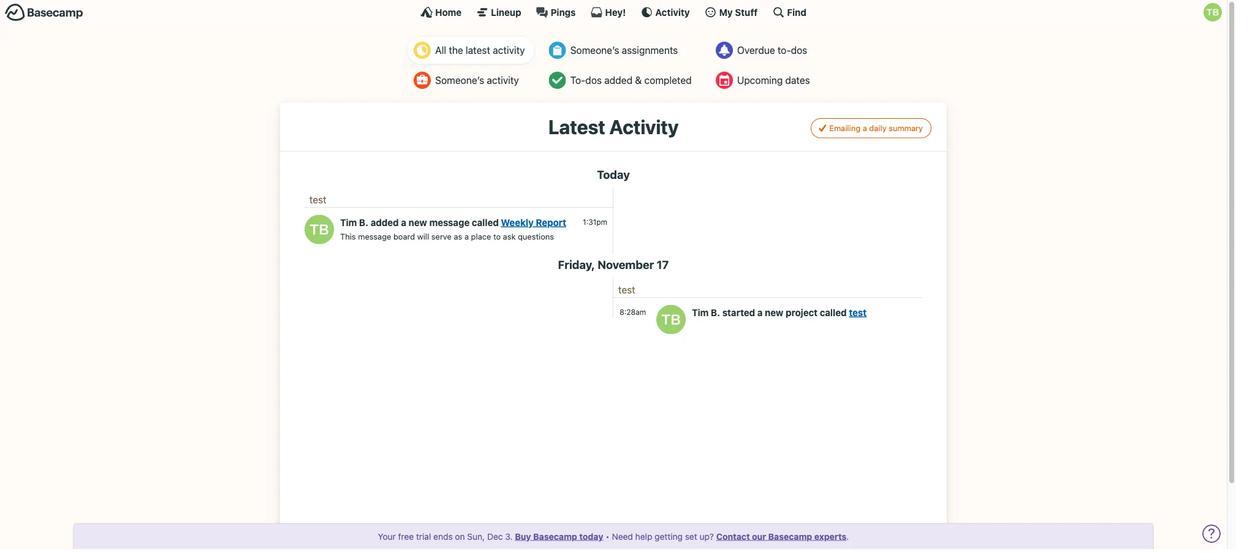 Task type: describe. For each thing, give the bounding box(es) containing it.
tim b. started a new project called test
[[692, 307, 867, 318]]

summary
[[889, 124, 923, 133]]

0 horizontal spatial test link
[[309, 194, 326, 206]]

someone's activity link
[[408, 67, 534, 94]]

new for message
[[409, 217, 427, 228]]

1:31pm
[[583, 218, 607, 227]]

started
[[722, 307, 755, 318]]

test for leftmost test link
[[309, 194, 326, 206]]

home
[[435, 7, 462, 17]]

to-dos added & completed link
[[543, 67, 701, 94]]

switch accounts image
[[5, 3, 83, 22]]

hey! button
[[590, 6, 626, 18]]

.
[[847, 531, 849, 541]]

will
[[417, 232, 429, 241]]

home link
[[420, 6, 462, 18]]

main element
[[0, 0, 1227, 24]]

0 horizontal spatial tim burton image
[[656, 305, 686, 334]]

all
[[435, 44, 446, 56]]

8:28am
[[620, 308, 646, 317]]

my stuff
[[719, 7, 758, 17]]

stuff
[[735, 7, 758, 17]]

overdue to-dos
[[737, 44, 807, 56]]

weekly
[[501, 217, 534, 228]]

experts
[[814, 531, 847, 541]]

sun,
[[467, 531, 485, 541]]

tim burton image
[[305, 215, 334, 244]]

3.
[[505, 531, 513, 541]]

completed
[[644, 74, 692, 86]]

1 vertical spatial activity
[[609, 115, 679, 139]]

1 basecamp from the left
[[533, 531, 577, 541]]

1:31pm element
[[583, 218, 607, 227]]

weekly report link
[[501, 217, 566, 228]]

activity inside all the latest activity link
[[493, 44, 525, 56]]

my stuff button
[[705, 6, 758, 18]]

b. for started
[[711, 307, 720, 318]]

someone's assignments link
[[543, 37, 701, 64]]

a right started
[[757, 307, 763, 318]]

a right as
[[465, 232, 469, 241]]

2 horizontal spatial test
[[849, 307, 867, 318]]

pings
[[551, 7, 576, 17]]

schedule image
[[716, 72, 733, 89]]

a up board
[[401, 217, 406, 228]]

called for project
[[820, 307, 847, 318]]

emailing a daily summary
[[829, 124, 923, 133]]

november
[[598, 258, 654, 271]]

serve
[[431, 232, 452, 241]]

latest
[[548, 115, 605, 139]]

2 basecamp from the left
[[768, 531, 812, 541]]

person report image
[[414, 72, 431, 89]]

someone's assignments
[[570, 44, 678, 56]]

emailing
[[829, 124, 860, 133]]

as
[[454, 232, 462, 241]]

test for test link to the middle
[[618, 284, 635, 296]]

on
[[455, 531, 465, 541]]

tim b. added a new message called weekly report
[[340, 217, 566, 228]]

place
[[471, 232, 491, 241]]

upcoming
[[737, 74, 783, 86]]

contact
[[716, 531, 750, 541]]

trial
[[416, 531, 431, 541]]

upcoming dates
[[737, 74, 810, 86]]

lineup link
[[476, 6, 521, 18]]

dec
[[487, 531, 503, 541]]

1 horizontal spatial message
[[429, 217, 470, 228]]

to
[[493, 232, 501, 241]]

activity link
[[641, 6, 690, 18]]

this
[[340, 232, 356, 241]]

8:28am element
[[620, 308, 646, 317]]

ask
[[503, 232, 516, 241]]

pings button
[[536, 6, 576, 18]]

getting
[[655, 531, 683, 541]]

assignment image
[[549, 42, 566, 59]]



Task type: vqa. For each thing, say whether or not it's contained in the screenshot.


Task type: locate. For each thing, give the bounding box(es) containing it.
1 horizontal spatial basecamp
[[768, 531, 812, 541]]

0 vertical spatial new
[[409, 217, 427, 228]]

today
[[579, 531, 603, 541]]

0 vertical spatial activity
[[655, 7, 690, 17]]

1 vertical spatial message
[[358, 232, 391, 241]]

new for project
[[765, 307, 783, 318]]

2 vertical spatial test
[[849, 307, 867, 318]]

board
[[393, 232, 415, 241]]

basecamp right buy
[[533, 531, 577, 541]]

free
[[398, 531, 414, 541]]

0 vertical spatial activity
[[493, 44, 525, 56]]

tim up this
[[340, 217, 357, 228]]

activity right latest
[[493, 44, 525, 56]]

todo image
[[549, 72, 566, 89]]

ends
[[433, 531, 453, 541]]

to-dos added & completed
[[570, 74, 692, 86]]

upcoming dates link
[[710, 67, 819, 94]]

the
[[449, 44, 463, 56]]

assignments
[[622, 44, 678, 56]]

0 vertical spatial test link
[[309, 194, 326, 206]]

1 vertical spatial someone's
[[435, 74, 484, 86]]

tim burton image inside 'main' element
[[1204, 3, 1222, 21]]

1 horizontal spatial called
[[820, 307, 847, 318]]

1 vertical spatial dos
[[585, 74, 602, 86]]

0 vertical spatial tim
[[340, 217, 357, 228]]

find button
[[772, 6, 806, 18]]

0 horizontal spatial new
[[409, 217, 427, 228]]

dos right todo icon on the left
[[585, 74, 602, 86]]

daily
[[869, 124, 887, 133]]

latest activity
[[548, 115, 679, 139]]

0 horizontal spatial test
[[309, 194, 326, 206]]

activity
[[655, 7, 690, 17], [609, 115, 679, 139]]

0 vertical spatial someone's
[[570, 44, 619, 56]]

overdue
[[737, 44, 775, 56]]

message up this message board will serve as a place to ask questions
[[429, 217, 470, 228]]

this message board will serve as a place to ask questions
[[340, 232, 554, 241]]

0 vertical spatial tim burton image
[[1204, 3, 1222, 21]]

added up board
[[371, 217, 399, 228]]

0 horizontal spatial b.
[[359, 217, 368, 228]]

1 horizontal spatial new
[[765, 307, 783, 318]]

0 vertical spatial dos
[[791, 44, 807, 56]]

message
[[429, 217, 470, 228], [358, 232, 391, 241]]

basecamp right our
[[768, 531, 812, 541]]

a
[[863, 124, 867, 133], [401, 217, 406, 228], [465, 232, 469, 241], [757, 307, 763, 318]]

test up tim burton image
[[309, 194, 326, 206]]

1 vertical spatial b.
[[711, 307, 720, 318]]

test link
[[309, 194, 326, 206], [618, 284, 635, 296], [849, 307, 867, 318]]

1 vertical spatial tim
[[692, 307, 709, 318]]

b. right tim burton image
[[359, 217, 368, 228]]

report
[[536, 217, 566, 228]]

all the latest activity link
[[408, 37, 534, 64]]

activity inside someone's activity link
[[487, 74, 519, 86]]

called for message
[[472, 217, 499, 228]]

dos up dates
[[791, 44, 807, 56]]

0 horizontal spatial dos
[[585, 74, 602, 86]]

questions
[[518, 232, 554, 241]]

1 vertical spatial activity
[[487, 74, 519, 86]]

new
[[409, 217, 427, 228], [765, 307, 783, 318]]

someone's for someone's assignments
[[570, 44, 619, 56]]

1 horizontal spatial tim burton image
[[1204, 3, 1222, 21]]

test up 8:28am
[[618, 284, 635, 296]]

added left &
[[604, 74, 632, 86]]

0 horizontal spatial tim
[[340, 217, 357, 228]]

0 vertical spatial added
[[604, 74, 632, 86]]

0 vertical spatial b.
[[359, 217, 368, 228]]

activity down &
[[609, 115, 679, 139]]

&
[[635, 74, 642, 86]]

2 vertical spatial test link
[[849, 307, 867, 318]]

•
[[606, 531, 610, 541]]

added inside to-dos added & completed link
[[604, 74, 632, 86]]

called up place at the left of the page
[[472, 217, 499, 228]]

called right project
[[820, 307, 847, 318]]

buy
[[515, 531, 531, 541]]

test right project
[[849, 307, 867, 318]]

b. left started
[[711, 307, 720, 318]]

someone's down 'the'
[[435, 74, 484, 86]]

0 vertical spatial test
[[309, 194, 326, 206]]

added for a
[[371, 217, 399, 228]]

activity down all the latest activity
[[487, 74, 519, 86]]

dos inside to-dos added & completed link
[[585, 74, 602, 86]]

tim for tim b. started a new project called test
[[692, 307, 709, 318]]

our
[[752, 531, 766, 541]]

new up will
[[409, 217, 427, 228]]

tim
[[340, 217, 357, 228], [692, 307, 709, 318]]

message right this
[[358, 232, 391, 241]]

buy basecamp today link
[[515, 531, 603, 541]]

all the latest activity
[[435, 44, 525, 56]]

tim left started
[[692, 307, 709, 318]]

emailing a daily summary button
[[811, 118, 932, 138]]

your free trial ends on sun, dec  3. buy basecamp today • need help getting set up? contact our basecamp experts .
[[378, 531, 849, 541]]

0 horizontal spatial added
[[371, 217, 399, 228]]

1 horizontal spatial test
[[618, 284, 635, 296]]

friday,
[[558, 258, 595, 271]]

test link up tim burton image
[[309, 194, 326, 206]]

0 horizontal spatial called
[[472, 217, 499, 228]]

find
[[787, 7, 806, 17]]

0 horizontal spatial someone's
[[435, 74, 484, 86]]

tim burton image
[[1204, 3, 1222, 21], [656, 305, 686, 334]]

1 vertical spatial called
[[820, 307, 847, 318]]

2 horizontal spatial test link
[[849, 307, 867, 318]]

to-
[[570, 74, 585, 86]]

dos
[[791, 44, 807, 56], [585, 74, 602, 86]]

added for &
[[604, 74, 632, 86]]

activity inside 'main' element
[[655, 7, 690, 17]]

1 vertical spatial test
[[618, 284, 635, 296]]

1 horizontal spatial test link
[[618, 284, 635, 296]]

activity up assignments in the right top of the page
[[655, 7, 690, 17]]

0 horizontal spatial basecamp
[[533, 531, 577, 541]]

overdue to-dos link
[[710, 37, 819, 64]]

activity
[[493, 44, 525, 56], [487, 74, 519, 86]]

need
[[612, 531, 633, 541]]

your
[[378, 531, 396, 541]]

up?
[[700, 531, 714, 541]]

1 horizontal spatial added
[[604, 74, 632, 86]]

test
[[309, 194, 326, 206], [618, 284, 635, 296], [849, 307, 867, 318]]

new left project
[[765, 307, 783, 318]]

dates
[[785, 74, 810, 86]]

1 vertical spatial new
[[765, 307, 783, 318]]

0 horizontal spatial message
[[358, 232, 391, 241]]

help
[[635, 531, 652, 541]]

someone's up "to-"
[[570, 44, 619, 56]]

someone's for someone's activity
[[435, 74, 484, 86]]

17
[[657, 258, 669, 271]]

someone's activity
[[435, 74, 519, 86]]

my
[[719, 7, 733, 17]]

a inside button
[[863, 124, 867, 133]]

reports image
[[716, 42, 733, 59]]

today
[[597, 168, 630, 181]]

1 horizontal spatial b.
[[711, 307, 720, 318]]

1 vertical spatial tim burton image
[[656, 305, 686, 334]]

basecamp
[[533, 531, 577, 541], [768, 531, 812, 541]]

hey!
[[605, 7, 626, 17]]

1 vertical spatial added
[[371, 217, 399, 228]]

someone's
[[570, 44, 619, 56], [435, 74, 484, 86]]

lineup
[[491, 7, 521, 17]]

1 horizontal spatial dos
[[791, 44, 807, 56]]

0 vertical spatial message
[[429, 217, 470, 228]]

called
[[472, 217, 499, 228], [820, 307, 847, 318]]

tim for tim b. added a new message called weekly report
[[340, 217, 357, 228]]

1 vertical spatial test link
[[618, 284, 635, 296]]

set
[[685, 531, 697, 541]]

to-
[[778, 44, 791, 56]]

dos inside overdue to-dos link
[[791, 44, 807, 56]]

test link up 8:28am
[[618, 284, 635, 296]]

1 horizontal spatial tim
[[692, 307, 709, 318]]

test link right project
[[849, 307, 867, 318]]

project
[[786, 307, 818, 318]]

activity report image
[[414, 42, 431, 59]]

contact our basecamp experts link
[[716, 531, 847, 541]]

latest
[[466, 44, 490, 56]]

a left daily
[[863, 124, 867, 133]]

b.
[[359, 217, 368, 228], [711, 307, 720, 318]]

0 vertical spatial called
[[472, 217, 499, 228]]

friday, november 17
[[558, 258, 669, 271]]

1 horizontal spatial someone's
[[570, 44, 619, 56]]

b. for added
[[359, 217, 368, 228]]



